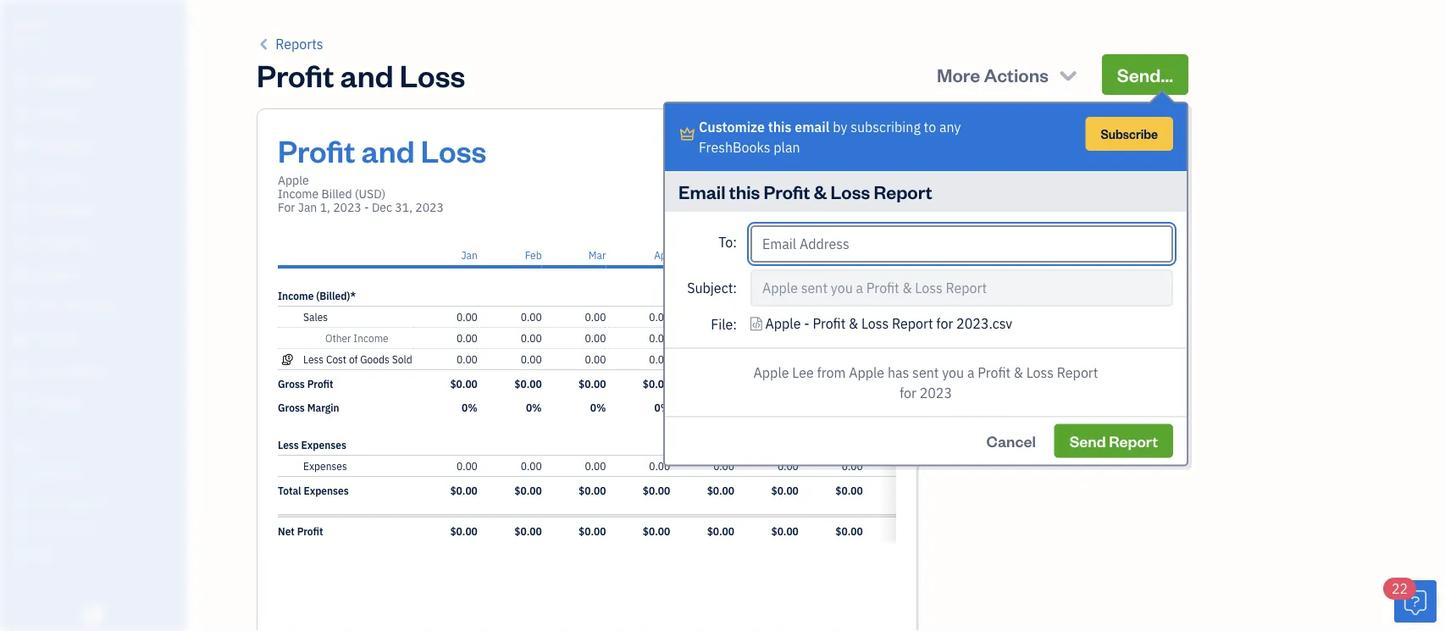 Task type: describe. For each thing, give the bounding box(es) containing it.
: for subject :
[[733, 279, 737, 297]]

more
[[937, 62, 980, 86]]

email
[[795, 118, 830, 136]]

more actions button
[[922, 54, 1095, 95]]

and for profit and loss apple income billed (usd) for jan 1, 2023 - dec 31, 2023
[[361, 130, 415, 170]]

by subscribing to any freshbooks plan
[[699, 118, 961, 156]]

gross for gross profit
[[278, 377, 305, 391]]

payment image
[[11, 202, 31, 219]]

gross for gross margin
[[278, 401, 305, 414]]

crown image
[[679, 124, 696, 144]]

email
[[679, 179, 725, 203]]

has
[[888, 363, 909, 381]]

timer image
[[11, 299, 31, 316]]

profit down expand icon
[[764, 179, 810, 203]]

- inside profit and loss apple income billed (usd) for jan 1, 2023 - dec 31, 2023
[[364, 199, 369, 215]]

report inside button
[[1109, 431, 1158, 451]]

report up sent
[[892, 315, 933, 332]]

project image
[[11, 267, 31, 284]]

22
[[1392, 580, 1408, 598]]

income inside profit and loss apple income billed (usd) for jan 1, 2023 - dec 31, 2023
[[278, 186, 319, 202]]

reports
[[275, 35, 323, 53]]

net profit
[[278, 524, 323, 538]]

& inside the apple lee from apple has sent you a profit & loss report for 2023
[[1014, 363, 1023, 381]]

customize
[[699, 118, 765, 136]]

file
[[711, 315, 733, 333]]

sold
[[392, 352, 412, 366]]

file :
[[711, 315, 737, 333]]

profit up from
[[813, 315, 846, 332]]

expand image
[[808, 155, 818, 169]]

estimate image
[[11, 138, 31, 155]]

apps image
[[13, 439, 181, 452]]

send
[[1070, 431, 1106, 451]]

1 vertical spatial income
[[278, 289, 314, 302]]

goods
[[360, 352, 390, 366]]

loss inside profit and loss apple income billed (usd) for jan 1, 2023 - dec 31, 2023
[[421, 130, 486, 170]]

category image for expenses
[[278, 459, 296, 473]]

1 0% from the left
[[462, 401, 478, 414]]

billed
[[322, 186, 352, 202]]

freshbooks image
[[80, 604, 107, 624]]

resource center badge image
[[1394, 580, 1437, 623]]

other
[[325, 331, 351, 345]]

2 0% from the left
[[526, 401, 542, 414]]

customize this email
[[699, 118, 830, 136]]

chart image
[[11, 363, 31, 380]]

email this profit & loss report
[[679, 179, 932, 203]]

send report
[[1070, 431, 1158, 451]]

expense image
[[11, 235, 31, 252]]

apr
[[654, 248, 670, 262]]

send report button
[[1054, 424, 1173, 458]]

settings image
[[948, 169, 963, 189]]

chevrondown image
[[1057, 63, 1080, 86]]

apple for apple owner
[[14, 15, 50, 33]]

dashboard image
[[11, 74, 31, 91]]

1 horizontal spatial jan
[[461, 248, 478, 262]]

apple for apple lee from apple has sent you a profit & loss report for 2023
[[754, 363, 789, 381]]

profit right net
[[297, 524, 323, 538]]

2023.csv
[[956, 315, 1012, 332]]

jun
[[782, 248, 799, 262]]

less cost of goods sold
[[303, 352, 412, 366]]

for
[[278, 199, 295, 215]]



Task type: vqa. For each thing, say whether or not it's contained in the screenshot.
the bottommost Category "image"
yes



Task type: locate. For each thing, give the bounding box(es) containing it.
4 0% from the left
[[654, 401, 670, 414]]

31,
[[395, 199, 413, 215]]

1 vertical spatial jan
[[461, 248, 478, 262]]

owner
[[14, 34, 45, 47]]

1 gross from the top
[[278, 377, 305, 391]]

less for less cost of goods sold
[[303, 352, 324, 366]]

expenses for total expenses
[[304, 484, 349, 497]]

0 vertical spatial and
[[340, 54, 393, 94]]

gross down gross profit at the left bottom
[[278, 401, 305, 414]]

2 horizontal spatial 2023
[[920, 384, 952, 402]]

profit and loss apple income billed (usd) for jan 1, 2023 - dec 31, 2023
[[278, 130, 486, 215]]

apple owner
[[14, 15, 50, 47]]

2023 down sent
[[920, 384, 952, 402]]

from
[[817, 363, 846, 381]]

0 vertical spatial -
[[364, 199, 369, 215]]

report
[[874, 179, 932, 203], [892, 315, 933, 332], [1057, 363, 1098, 381], [1109, 431, 1158, 451]]

team members image
[[13, 466, 181, 479]]

reports button
[[257, 34, 323, 54]]

1 horizontal spatial for
[[936, 315, 953, 332]]

this up 'plan' at the top of page
[[768, 118, 792, 136]]

this right email on the top of the page
[[729, 179, 760, 203]]

cancel button
[[971, 424, 1051, 458]]

:
[[733, 279, 737, 297], [733, 315, 737, 333]]

sales
[[303, 310, 328, 324]]

client image
[[11, 106, 31, 123]]

1 horizontal spatial this
[[768, 118, 792, 136]]

report up send
[[1057, 363, 1098, 381]]

and
[[340, 54, 393, 94], [361, 130, 415, 170]]

for
[[936, 315, 953, 332], [900, 384, 916, 402]]

(billed)*
[[316, 289, 356, 302]]

0 horizontal spatial 2023
[[333, 199, 361, 215]]

& down jul
[[849, 315, 858, 332]]

apple up the owner
[[14, 15, 50, 33]]

1 vertical spatial and
[[361, 130, 415, 170]]

and up (usd)
[[361, 130, 415, 170]]

& for this
[[814, 179, 827, 203]]

apple - profit & loss report for 2023.csv
[[765, 315, 1012, 332]]

category image up total
[[278, 459, 296, 473]]

1 vertical spatial &
[[849, 315, 858, 332]]

-
[[364, 199, 369, 215], [804, 315, 809, 332]]

category image for sales
[[278, 310, 296, 324]]

profit and loss
[[257, 54, 465, 94]]

invoice image
[[11, 170, 31, 187]]

gross
[[278, 377, 305, 391], [278, 401, 305, 414]]

profit down reports
[[257, 54, 334, 94]]

more actions
[[937, 62, 1049, 86]]

cost
[[326, 352, 347, 366]]

for down has
[[900, 384, 916, 402]]

sent
[[912, 363, 939, 381]]

less down gross margin
[[278, 438, 299, 451]]

you
[[942, 363, 964, 381]]

1 vertical spatial less
[[278, 438, 299, 451]]

income up goods
[[354, 331, 389, 345]]

gross profit
[[278, 377, 333, 391]]

and right reports button
[[340, 54, 393, 94]]

&
[[814, 179, 827, 203], [849, 315, 858, 332], [1014, 363, 1023, 381]]

2 gross from the top
[[278, 401, 305, 414]]

file image
[[751, 313, 762, 334]]

filters button
[[941, 155, 1182, 219]]

1 horizontal spatial 2023
[[415, 199, 444, 215]]

expenses
[[301, 438, 346, 451], [303, 459, 347, 473], [304, 484, 349, 497]]

(usd)
[[355, 186, 386, 202]]

0 vertical spatial income
[[278, 186, 319, 202]]

subject :
[[687, 279, 737, 297]]

0.00
[[457, 310, 478, 324], [521, 310, 542, 324], [585, 310, 606, 324], [649, 310, 670, 324], [713, 310, 734, 324], [778, 310, 799, 324], [842, 310, 863, 324], [906, 310, 927, 324], [457, 331, 478, 345], [521, 331, 542, 345], [585, 331, 606, 345], [649, 331, 670, 345], [713, 331, 734, 345], [778, 331, 799, 345], [842, 331, 863, 345], [906, 331, 927, 345], [457, 352, 478, 366], [521, 352, 542, 366], [585, 352, 606, 366], [649, 352, 670, 366], [778, 352, 799, 366], [842, 352, 863, 366], [906, 352, 927, 366], [457, 459, 478, 473], [521, 459, 542, 473], [585, 459, 606, 473], [649, 459, 670, 473], [713, 459, 734, 473], [778, 459, 799, 473], [842, 459, 863, 473], [906, 459, 927, 473]]

report right send
[[1109, 431, 1158, 451]]

for down "email subject" text box
[[936, 315, 953, 332]]

2023 inside the apple lee from apple has sent you a profit & loss report for 2023
[[920, 384, 952, 402]]

2 : from the top
[[733, 315, 737, 333]]

expenses for less expenses
[[301, 438, 346, 451]]

report inside the apple lee from apple has sent you a profit & loss report for 2023
[[1057, 363, 1098, 381]]

main element
[[0, 0, 229, 631]]

freshbooks
[[699, 138, 770, 156]]

2 vertical spatial income
[[354, 331, 389, 345]]

0 horizontal spatial this
[[729, 179, 760, 203]]

- up lee
[[804, 315, 809, 332]]

apple left has
[[849, 363, 884, 381]]

feb
[[525, 248, 542, 262]]

dec
[[372, 199, 392, 215]]

plan
[[774, 138, 800, 156]]

0 vertical spatial jan
[[298, 199, 317, 215]]

other income
[[325, 331, 389, 345]]

jul
[[849, 248, 863, 262]]

0 vertical spatial category image
[[278, 310, 296, 324]]

& for -
[[849, 315, 858, 332]]

subscribing
[[851, 118, 921, 136]]

jan inside profit and loss apple income billed (usd) for jan 1, 2023 - dec 31, 2023
[[298, 199, 317, 215]]

2 horizontal spatial &
[[1014, 363, 1023, 381]]

for inside the apple lee from apple has sent you a profit & loss report for 2023
[[900, 384, 916, 402]]

aug
[[909, 248, 927, 262]]

filters
[[974, 170, 1012, 188]]

profit
[[257, 54, 334, 94], [278, 130, 355, 170], [764, 179, 810, 203], [813, 315, 846, 332], [978, 363, 1011, 381], [307, 377, 333, 391], [297, 524, 323, 538]]

2023 right 31,
[[415, 199, 444, 215]]

profit inside the apple lee from apple has sent you a profit & loss report for 2023
[[978, 363, 1011, 381]]

report image
[[11, 396, 31, 413]]

subscribe button
[[1086, 117, 1173, 151]]

0 horizontal spatial &
[[814, 179, 827, 203]]

apple for apple - profit & loss report for 2023.csv
[[765, 315, 801, 332]]

income up sales
[[278, 289, 314, 302]]

2023
[[333, 199, 361, 215], [415, 199, 444, 215], [920, 384, 952, 402]]

1 vertical spatial expenses
[[303, 459, 347, 473]]

1 vertical spatial this
[[729, 179, 760, 203]]

actions
[[984, 62, 1049, 86]]

income left 1,
[[278, 186, 319, 202]]

1 horizontal spatial less
[[303, 352, 324, 366]]

less expenses
[[278, 438, 346, 451]]

net
[[278, 524, 295, 538]]

apple inside profit and loss apple income billed (usd) for jan 1, 2023 - dec 31, 2023
[[278, 172, 309, 188]]

1 vertical spatial category image
[[278, 459, 296, 473]]

report left settings icon
[[874, 179, 932, 203]]

apple right the file image
[[765, 315, 801, 332]]

mar
[[589, 248, 606, 262]]

margin
[[307, 401, 339, 414]]

this
[[768, 118, 792, 136], [729, 179, 760, 203]]

apple up for on the left top
[[278, 172, 309, 188]]

gross up gross margin
[[278, 377, 305, 391]]

settings
[[938, 108, 1007, 132]]

1 category image from the top
[[278, 310, 296, 324]]

0 horizontal spatial jan
[[298, 199, 317, 215]]

Select a contact to send to email field
[[751, 225, 1173, 263]]

income (billed)*
[[278, 289, 356, 302]]

category image left sales
[[278, 310, 296, 324]]

Email Subject text field
[[751, 269, 1173, 307]]

any
[[939, 118, 961, 136]]

settings image
[[13, 547, 181, 561]]

loss inside the apple lee from apple has sent you a profit & loss report for 2023
[[1026, 363, 1054, 381]]

total expenses
[[278, 484, 349, 497]]

profit up the margin
[[307, 377, 333, 391]]

apple inside main element
[[14, 15, 50, 33]]

1 vertical spatial gross
[[278, 401, 305, 414]]

22 button
[[1383, 578, 1437, 623]]

this for email
[[729, 179, 760, 203]]

- left dec
[[364, 199, 369, 215]]

2 vertical spatial expenses
[[304, 484, 349, 497]]

send…
[[1117, 62, 1173, 86]]

to:
[[719, 233, 737, 251]]

0 horizontal spatial for
[[900, 384, 916, 402]]

subject
[[687, 279, 733, 297]]

$0.00
[[450, 377, 478, 391], [514, 377, 542, 391], [579, 377, 606, 391], [643, 377, 670, 391], [771, 377, 799, 391], [835, 377, 863, 391], [900, 377, 927, 391], [450, 484, 478, 497], [514, 484, 542, 497], [579, 484, 606, 497], [643, 484, 670, 497], [707, 484, 734, 497], [771, 484, 799, 497], [835, 484, 863, 497], [900, 484, 927, 497], [450, 524, 478, 538], [514, 524, 542, 538], [579, 524, 606, 538], [643, 524, 670, 538], [707, 524, 734, 538], [771, 524, 799, 538], [835, 524, 863, 538], [900, 524, 927, 538]]

this for customize
[[768, 118, 792, 136]]

expenses down the margin
[[301, 438, 346, 451]]

jan left 1,
[[298, 199, 317, 215]]

1 vertical spatial for
[[900, 384, 916, 402]]

expenses down less expenses
[[303, 459, 347, 473]]

of
[[349, 352, 358, 366]]

jan
[[298, 199, 317, 215], [461, 248, 478, 262]]

0 vertical spatial for
[[936, 315, 953, 332]]

send… button
[[1102, 54, 1188, 95]]

1 vertical spatial -
[[804, 315, 809, 332]]

0 vertical spatial :
[[733, 279, 737, 297]]

profit inside profit and loss apple income billed (usd) for jan 1, 2023 - dec 31, 2023
[[278, 130, 355, 170]]

cancel
[[987, 431, 1036, 451]]

0 vertical spatial &
[[814, 179, 827, 203]]

profit right a at the bottom right of page
[[978, 363, 1011, 381]]

0 vertical spatial less
[[303, 352, 324, 366]]

: left the file image
[[733, 315, 737, 333]]

& right a at the bottom right of page
[[1014, 363, 1023, 381]]

items and services image
[[13, 493, 181, 507]]

total
[[278, 484, 301, 497]]

0 horizontal spatial less
[[278, 438, 299, 451]]

1 horizontal spatial &
[[849, 315, 858, 332]]

bank connections image
[[13, 520, 181, 534]]

income
[[278, 186, 319, 202], [278, 289, 314, 302], [354, 331, 389, 345]]

less left cost
[[303, 352, 324, 366]]

apple lee from apple has sent you a profit & loss report for 2023
[[754, 363, 1098, 402]]

apple left lee
[[754, 363, 789, 381]]

chevronleft image
[[257, 34, 272, 54]]

gross margin
[[278, 401, 339, 414]]

3 0% from the left
[[590, 401, 606, 414]]

0 vertical spatial expenses
[[301, 438, 346, 451]]

and for profit and loss
[[340, 54, 393, 94]]

1 : from the top
[[733, 279, 737, 297]]

2 vertical spatial &
[[1014, 363, 1023, 381]]

to
[[924, 118, 936, 136]]

lee
[[792, 363, 814, 381]]

1,
[[320, 199, 330, 215]]

a
[[967, 363, 975, 381]]

: for file :
[[733, 315, 737, 333]]

apple
[[14, 15, 50, 33], [278, 172, 309, 188], [765, 315, 801, 332], [754, 363, 789, 381], [849, 363, 884, 381]]

0%
[[462, 401, 478, 414], [526, 401, 542, 414], [590, 401, 606, 414], [654, 401, 670, 414], [911, 401, 927, 414]]

: down the may
[[733, 279, 737, 297]]

1 horizontal spatial -
[[804, 315, 809, 332]]

& down expand icon
[[814, 179, 827, 203]]

less
[[303, 352, 324, 366], [278, 438, 299, 451]]

may
[[716, 248, 734, 262]]

loss
[[400, 54, 465, 94], [421, 130, 486, 170], [831, 179, 870, 203], [861, 315, 889, 332], [1026, 363, 1054, 381]]

money image
[[11, 331, 31, 348]]

profit up billed
[[278, 130, 355, 170]]

category image
[[278, 310, 296, 324], [278, 459, 296, 473]]

2 category image from the top
[[278, 459, 296, 473]]

chevronright image
[[1159, 169, 1175, 189]]

0 horizontal spatial -
[[364, 199, 369, 215]]

less for less expenses
[[278, 438, 299, 451]]

1 vertical spatial :
[[733, 315, 737, 333]]

expenses right total
[[304, 484, 349, 497]]

0 vertical spatial this
[[768, 118, 792, 136]]

0 vertical spatial gross
[[278, 377, 305, 391]]

and inside profit and loss apple income billed (usd) for jan 1, 2023 - dec 31, 2023
[[361, 130, 415, 170]]

subscribe
[[1101, 126, 1158, 142]]

jan left feb
[[461, 248, 478, 262]]

2023 right 1,
[[333, 199, 361, 215]]

by
[[833, 118, 847, 136]]

5 0% from the left
[[911, 401, 927, 414]]



